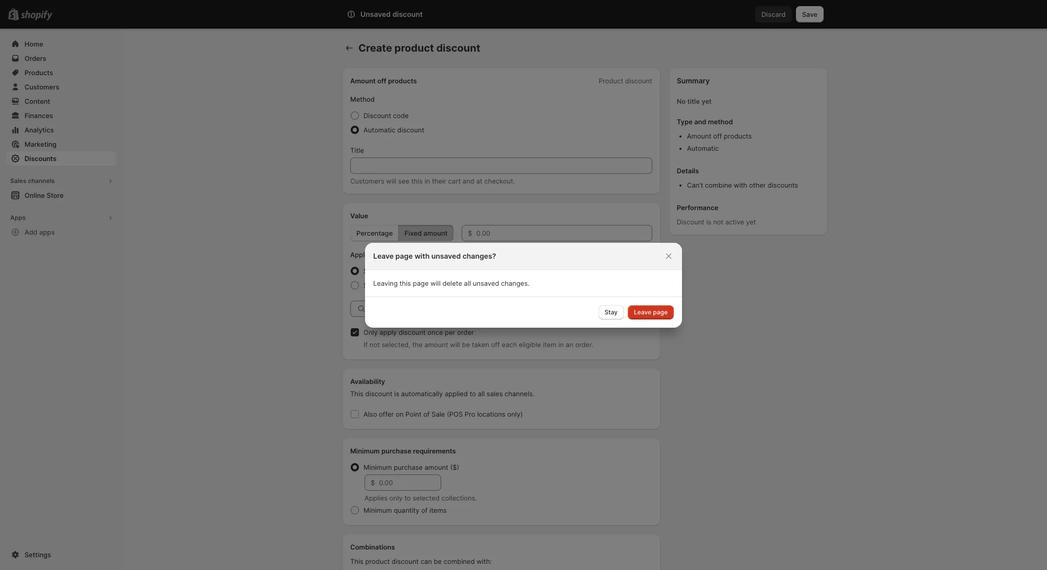 Task type: describe. For each thing, give the bounding box(es) containing it.
also offer on point of sale (pos pro locations only)
[[364, 410, 523, 418]]

combined
[[444, 558, 475, 566]]

apps button
[[6, 211, 117, 225]]

sales
[[10, 177, 26, 185]]

minimum for minimum purchase requirements
[[350, 447, 380, 455]]

collections.
[[442, 494, 477, 502]]

once
[[428, 328, 443, 337]]

with for other
[[734, 181, 748, 189]]

selected
[[413, 494, 440, 502]]

discount for discount is not active yet
[[677, 218, 705, 226]]

2 vertical spatial will
[[450, 341, 460, 349]]

automatically
[[401, 390, 443, 398]]

amount off products
[[350, 77, 417, 85]]

automatic discount
[[364, 126, 425, 134]]

collections
[[391, 267, 424, 275]]

discount inside availability this discount is automatically applied to all sales channels.
[[365, 390, 393, 398]]

create
[[359, 42, 392, 54]]

can't
[[687, 181, 704, 189]]

specific for specific collections
[[364, 267, 389, 275]]

0 vertical spatial and
[[695, 118, 707, 126]]

also
[[364, 410, 377, 418]]

will inside leave page with unsaved changes? dialog
[[431, 279, 441, 287]]

changes?
[[463, 251, 496, 260]]

leave for leave page
[[634, 308, 652, 316]]

per
[[445, 328, 455, 337]]

home
[[25, 40, 43, 48]]

1 vertical spatial of
[[421, 506, 428, 515]]

locations
[[477, 410, 506, 418]]

can
[[421, 558, 432, 566]]

1 horizontal spatial off
[[491, 341, 500, 349]]

apps
[[39, 228, 55, 236]]

create product discount
[[359, 42, 481, 54]]

2 vertical spatial products
[[391, 281, 419, 290]]

their
[[432, 177, 447, 185]]

summary
[[677, 76, 710, 85]]

applied
[[445, 390, 468, 398]]

products for amount off products automatic
[[724, 132, 752, 140]]

title
[[688, 97, 700, 105]]

1 vertical spatial in
[[559, 341, 564, 349]]

0 horizontal spatial not
[[370, 341, 380, 349]]

fixed amount
[[405, 229, 448, 237]]

items
[[430, 506, 447, 515]]

1 vertical spatial be
[[434, 558, 442, 566]]

only
[[364, 328, 378, 337]]

applies to
[[350, 251, 382, 259]]

customers
[[350, 177, 385, 185]]

product for create
[[395, 42, 434, 54]]

add
[[25, 228, 37, 236]]

page for leave page with unsaved changes?
[[396, 251, 413, 260]]

taken
[[472, 341, 489, 349]]

discount code
[[364, 112, 409, 120]]

cart
[[448, 177, 461, 185]]

each
[[502, 341, 517, 349]]

purchase for requirements
[[382, 447, 412, 455]]

offer
[[379, 410, 394, 418]]

0 vertical spatial in
[[425, 177, 430, 185]]

item
[[543, 341, 557, 349]]

this inside leave page with unsaved changes? dialog
[[400, 279, 411, 287]]

0 vertical spatial is
[[707, 218, 712, 226]]

the
[[412, 341, 423, 349]]

combinations
[[350, 543, 395, 551]]

off for amount off products
[[377, 77, 387, 85]]

product discount
[[599, 77, 653, 85]]

checkout.
[[484, 177, 515, 185]]

no
[[677, 97, 686, 105]]

percentage button
[[350, 225, 399, 241]]

leave page
[[634, 308, 668, 316]]

selected,
[[382, 341, 411, 349]]

can't combine with other discounts
[[687, 181, 798, 189]]

fixed
[[405, 229, 422, 237]]

applies for applies to
[[350, 251, 374, 259]]

2 vertical spatial amount
[[425, 463, 448, 472]]

no title yet
[[677, 97, 712, 105]]

discounts
[[768, 181, 798, 189]]

leaving this page will delete all unsaved changes.
[[373, 279, 530, 287]]

leave page with unsaved changes?
[[373, 251, 496, 260]]

method
[[708, 118, 733, 126]]

title
[[350, 146, 364, 154]]

specific collections
[[364, 267, 424, 275]]

all inside availability this discount is automatically applied to all sales channels.
[[478, 390, 485, 398]]

1 vertical spatial unsaved
[[473, 279, 499, 287]]

this product discount can be combined with:
[[350, 558, 492, 566]]

sales channels button
[[6, 174, 117, 188]]

search
[[392, 10, 414, 18]]

home link
[[6, 37, 117, 51]]

search button
[[375, 6, 672, 23]]

eligible
[[519, 341, 541, 349]]

1 vertical spatial yet
[[746, 218, 756, 226]]

0 horizontal spatial to
[[376, 251, 382, 259]]

with for unsaved
[[415, 251, 430, 260]]

this inside availability this discount is automatically applied to all sales channels.
[[350, 390, 364, 398]]

save button
[[796, 6, 824, 23]]

code
[[393, 112, 409, 120]]

only)
[[508, 410, 523, 418]]

type
[[677, 118, 693, 126]]

specific for specific products
[[364, 281, 389, 290]]

leave page button
[[628, 305, 674, 319]]

percentage
[[357, 229, 393, 237]]

details
[[677, 167, 699, 175]]

sales
[[487, 390, 503, 398]]



Task type: locate. For each thing, give the bounding box(es) containing it.
0 vertical spatial amount
[[350, 77, 376, 85]]

products for amount off products
[[388, 77, 417, 85]]

0 vertical spatial products
[[388, 77, 417, 85]]

be right 'can'
[[434, 558, 442, 566]]

0 vertical spatial of
[[424, 410, 430, 418]]

this right "see"
[[411, 177, 423, 185]]

1 vertical spatial discount
[[677, 218, 705, 226]]

1 vertical spatial purchase
[[394, 463, 423, 472]]

page up collections
[[396, 251, 413, 260]]

1 vertical spatial product
[[365, 558, 390, 566]]

with up collections
[[415, 251, 430, 260]]

unsaved up leaving this page will delete all unsaved changes.
[[432, 251, 461, 260]]

stay
[[605, 308, 618, 316]]

purchase
[[382, 447, 412, 455], [394, 463, 423, 472]]

0 horizontal spatial amount
[[350, 77, 376, 85]]

off left each at bottom
[[491, 341, 500, 349]]

2 horizontal spatial off
[[714, 132, 722, 140]]

1 vertical spatial page
[[413, 279, 429, 287]]

discount down performance
[[677, 218, 705, 226]]

discounts link
[[6, 151, 117, 166]]

minimum purchase requirements
[[350, 447, 456, 455]]

0 horizontal spatial with
[[415, 251, 430, 260]]

1 vertical spatial applies
[[365, 494, 388, 502]]

to inside availability this discount is automatically applied to all sales channels.
[[470, 390, 476, 398]]

0 horizontal spatial this
[[400, 279, 411, 287]]

products up code
[[388, 77, 417, 85]]

will
[[386, 177, 397, 185], [431, 279, 441, 287], [450, 341, 460, 349]]

2 vertical spatial off
[[491, 341, 500, 349]]

1 horizontal spatial automatic
[[687, 144, 719, 152]]

1 horizontal spatial leave
[[634, 308, 652, 316]]

amount off products automatic
[[687, 132, 752, 152]]

0 vertical spatial all
[[464, 279, 471, 287]]

amount inside button
[[424, 229, 448, 237]]

products down 'method'
[[724, 132, 752, 140]]

of left sale
[[424, 410, 430, 418]]

specific
[[364, 267, 389, 275], [364, 281, 389, 290]]

at
[[476, 177, 483, 185]]

purchase for amount
[[394, 463, 423, 472]]

this down combinations
[[350, 558, 364, 566]]

minimum down only
[[364, 506, 392, 515]]

1 horizontal spatial this
[[411, 177, 423, 185]]

0 vertical spatial to
[[376, 251, 382, 259]]

automatic down the discount code
[[364, 126, 396, 134]]

minimum quantity of items
[[364, 506, 447, 515]]

value
[[350, 212, 368, 220]]

off down 'method'
[[714, 132, 722, 140]]

in left 'their'
[[425, 177, 430, 185]]

leave inside button
[[634, 308, 652, 316]]

channels
[[28, 177, 55, 185]]

applies only to selected collections.
[[365, 494, 477, 502]]

1 vertical spatial amount
[[425, 341, 448, 349]]

amount down requirements
[[425, 463, 448, 472]]

unsaved discount
[[361, 10, 423, 18]]

off inside amount off products automatic
[[714, 132, 722, 140]]

0 horizontal spatial is
[[394, 390, 399, 398]]

1 vertical spatial with
[[415, 251, 430, 260]]

settings link
[[6, 548, 117, 562]]

0 vertical spatial minimum
[[350, 447, 380, 455]]

automatic down 'type and method'
[[687, 144, 719, 152]]

is down performance
[[707, 218, 712, 226]]

2 specific from the top
[[364, 281, 389, 290]]

0 horizontal spatial yet
[[702, 97, 712, 105]]

product
[[395, 42, 434, 54], [365, 558, 390, 566]]

applies for applies only to selected collections.
[[365, 494, 388, 502]]

amount for amount off products automatic
[[687, 132, 712, 140]]

discount up automatic discount
[[364, 112, 391, 120]]

will left "see"
[[386, 177, 397, 185]]

sales channels
[[10, 177, 55, 185]]

1 vertical spatial will
[[431, 279, 441, 287]]

0 vertical spatial yet
[[702, 97, 712, 105]]

all right delete
[[464, 279, 471, 287]]

amount down 'type and method'
[[687, 132, 712, 140]]

0 horizontal spatial off
[[377, 77, 387, 85]]

and left at
[[463, 177, 475, 185]]

yet right "active"
[[746, 218, 756, 226]]

2 vertical spatial to
[[405, 494, 411, 502]]

settings
[[25, 551, 51, 559]]

to right only
[[405, 494, 411, 502]]

1 horizontal spatial amount
[[687, 132, 712, 140]]

requirements
[[413, 447, 456, 455]]

and right the type
[[695, 118, 707, 126]]

1 horizontal spatial with
[[734, 181, 748, 189]]

0 vertical spatial will
[[386, 177, 397, 185]]

0 vertical spatial this
[[411, 177, 423, 185]]

1 horizontal spatial product
[[395, 42, 434, 54]]

channels.
[[505, 390, 535, 398]]

on
[[396, 410, 404, 418]]

1 horizontal spatial will
[[431, 279, 441, 287]]

product down combinations
[[365, 558, 390, 566]]

off for amount off products automatic
[[714, 132, 722, 140]]

amount down once
[[425, 341, 448, 349]]

amount for amount off products
[[350, 77, 376, 85]]

0 horizontal spatial all
[[464, 279, 471, 287]]

add apps
[[25, 228, 55, 236]]

not right if at the left bottom of page
[[370, 341, 380, 349]]

1 horizontal spatial unsaved
[[473, 279, 499, 287]]

1 horizontal spatial all
[[478, 390, 485, 398]]

off down create
[[377, 77, 387, 85]]

this down availability
[[350, 390, 364, 398]]

availability this discount is automatically applied to all sales channels.
[[350, 377, 535, 398]]

quantity
[[394, 506, 420, 515]]

with:
[[477, 558, 492, 566]]

to down percentage button
[[376, 251, 382, 259]]

1 vertical spatial to
[[470, 390, 476, 398]]

will down per
[[450, 341, 460, 349]]

1 vertical spatial this
[[400, 279, 411, 287]]

stay button
[[599, 305, 624, 319]]

2 vertical spatial minimum
[[364, 506, 392, 515]]

discount for discount code
[[364, 112, 391, 120]]

amount inside amount off products automatic
[[687, 132, 712, 140]]

0 vertical spatial amount
[[424, 229, 448, 237]]

0 horizontal spatial automatic
[[364, 126, 396, 134]]

type and method
[[677, 118, 733, 126]]

not left "active"
[[714, 218, 724, 226]]

1 vertical spatial and
[[463, 177, 475, 185]]

applies left only
[[365, 494, 388, 502]]

1 vertical spatial not
[[370, 341, 380, 349]]

0 vertical spatial purchase
[[382, 447, 412, 455]]

an
[[566, 341, 574, 349]]

page inside button
[[653, 308, 668, 316]]

leave right stay
[[634, 308, 652, 316]]

0 vertical spatial automatic
[[364, 126, 396, 134]]

other
[[749, 181, 766, 189]]

products down collections
[[391, 281, 419, 290]]

leave page with unsaved changes? dialog
[[0, 243, 1048, 328]]

1 vertical spatial is
[[394, 390, 399, 398]]

1 horizontal spatial in
[[559, 341, 564, 349]]

1 vertical spatial specific
[[364, 281, 389, 290]]

product for this
[[365, 558, 390, 566]]

automatic
[[364, 126, 396, 134], [687, 144, 719, 152]]

minimum down also
[[350, 447, 380, 455]]

shopify image
[[21, 11, 52, 21]]

changes.
[[501, 279, 530, 287]]

0 vertical spatial off
[[377, 77, 387, 85]]

2 this from the top
[[350, 558, 364, 566]]

with left other
[[734, 181, 748, 189]]

0 vertical spatial specific
[[364, 267, 389, 275]]

2 horizontal spatial will
[[450, 341, 460, 349]]

0 vertical spatial this
[[350, 390, 364, 398]]

page right browse 'button'
[[653, 308, 668, 316]]

1 vertical spatial off
[[714, 132, 722, 140]]

is up on
[[394, 390, 399, 398]]

1 vertical spatial leave
[[634, 308, 652, 316]]

page for leave page
[[653, 308, 668, 316]]

applies down percentage at top
[[350, 251, 374, 259]]

discount
[[393, 10, 423, 18], [437, 42, 481, 54], [625, 77, 653, 85], [397, 126, 425, 134], [399, 328, 426, 337], [365, 390, 393, 398], [392, 558, 419, 566]]

leaving
[[373, 279, 398, 287]]

product down 'search'
[[395, 42, 434, 54]]

specific down specific collections
[[364, 281, 389, 290]]

1 vertical spatial amount
[[687, 132, 712, 140]]

point
[[406, 410, 422, 418]]

of down selected at bottom left
[[421, 506, 428, 515]]

see
[[398, 177, 410, 185]]

only apply discount once per order
[[364, 328, 474, 337]]

1 horizontal spatial be
[[462, 341, 470, 349]]

discounts
[[25, 154, 56, 163]]

minimum for minimum purchase amount ($)
[[364, 463, 392, 472]]

if not selected, the amount will be taken off each eligible item in an order.
[[364, 341, 594, 349]]

minimum for minimum quantity of items
[[364, 506, 392, 515]]

applies
[[350, 251, 374, 259], [365, 494, 388, 502]]

0 vertical spatial discount
[[364, 112, 391, 120]]

2 horizontal spatial to
[[470, 390, 476, 398]]

all left 'sales'
[[478, 390, 485, 398]]

add apps button
[[6, 225, 117, 239]]

0 horizontal spatial in
[[425, 177, 430, 185]]

1 vertical spatial products
[[724, 132, 752, 140]]

be down order
[[462, 341, 470, 349]]

this
[[350, 390, 364, 398], [350, 558, 364, 566]]

if
[[364, 341, 368, 349]]

is inside availability this discount is automatically applied to all sales channels.
[[394, 390, 399, 398]]

be
[[462, 341, 470, 349], [434, 558, 442, 566]]

0 vertical spatial product
[[395, 42, 434, 54]]

1 horizontal spatial discount
[[677, 218, 705, 226]]

leave up specific collections
[[373, 251, 394, 260]]

1 vertical spatial all
[[478, 390, 485, 398]]

1 horizontal spatial not
[[714, 218, 724, 226]]

1 vertical spatial automatic
[[687, 144, 719, 152]]

0 vertical spatial with
[[734, 181, 748, 189]]

0 horizontal spatial will
[[386, 177, 397, 185]]

off
[[377, 77, 387, 85], [714, 132, 722, 140], [491, 341, 500, 349]]

1 this from the top
[[350, 390, 364, 398]]

products inside amount off products automatic
[[724, 132, 752, 140]]

fixed amount button
[[399, 225, 454, 241]]

0 horizontal spatial unsaved
[[432, 251, 461, 260]]

leave for leave page with unsaved changes?
[[373, 251, 394, 260]]

yet
[[702, 97, 712, 105], [746, 218, 756, 226]]

0 vertical spatial applies
[[350, 251, 374, 259]]

0 horizontal spatial be
[[434, 558, 442, 566]]

with inside dialog
[[415, 251, 430, 260]]

page down collections
[[413, 279, 429, 287]]

purchase up minimum purchase amount ($)
[[382, 447, 412, 455]]

0 vertical spatial unsaved
[[432, 251, 461, 260]]

1 vertical spatial this
[[350, 558, 364, 566]]

1 horizontal spatial yet
[[746, 218, 756, 226]]

amount right fixed
[[424, 229, 448, 237]]

specific products
[[364, 281, 419, 290]]

1 vertical spatial minimum
[[364, 463, 392, 472]]

all
[[464, 279, 471, 287], [478, 390, 485, 398]]

1 specific from the top
[[364, 267, 389, 275]]

in left "an"
[[559, 341, 564, 349]]

amount
[[350, 77, 376, 85], [687, 132, 712, 140]]

0 vertical spatial leave
[[373, 251, 394, 260]]

(pos
[[447, 410, 463, 418]]

2 vertical spatial page
[[653, 308, 668, 316]]

($)
[[450, 463, 459, 472]]

save
[[802, 10, 818, 18]]

1 horizontal spatial and
[[695, 118, 707, 126]]

0 horizontal spatial discount
[[364, 112, 391, 120]]

1 horizontal spatial is
[[707, 218, 712, 226]]

0 vertical spatial be
[[462, 341, 470, 349]]

0 horizontal spatial product
[[365, 558, 390, 566]]

availability
[[350, 377, 385, 386]]

automatic inside amount off products automatic
[[687, 144, 719, 152]]

unsaved
[[432, 251, 461, 260], [473, 279, 499, 287]]

apps
[[10, 214, 26, 221]]

to right the applied
[[470, 390, 476, 398]]

0 vertical spatial not
[[714, 218, 724, 226]]

amount up method
[[350, 77, 376, 85]]

minimum down minimum purchase requirements
[[364, 463, 392, 472]]

product
[[599, 77, 624, 85]]

0 horizontal spatial and
[[463, 177, 475, 185]]

yet right title at the right top of the page
[[702, 97, 712, 105]]

and
[[695, 118, 707, 126], [463, 177, 475, 185]]

0 vertical spatial page
[[396, 251, 413, 260]]

method
[[350, 95, 375, 103]]

page
[[396, 251, 413, 260], [413, 279, 429, 287], [653, 308, 668, 316]]

delete
[[443, 279, 462, 287]]

active
[[726, 218, 745, 226]]

will left delete
[[431, 279, 441, 287]]

specific up the leaving
[[364, 267, 389, 275]]

to
[[376, 251, 382, 259], [470, 390, 476, 398], [405, 494, 411, 502]]

0 horizontal spatial leave
[[373, 251, 394, 260]]

unsaved down "changes?"
[[473, 279, 499, 287]]

purchase down minimum purchase requirements
[[394, 463, 423, 472]]

1 horizontal spatial to
[[405, 494, 411, 502]]

all inside leave page with unsaved changes? dialog
[[464, 279, 471, 287]]

combine
[[705, 181, 732, 189]]

this down collections
[[400, 279, 411, 287]]

minimum
[[350, 447, 380, 455], [364, 463, 392, 472], [364, 506, 392, 515]]

sale
[[432, 410, 445, 418]]

discard
[[762, 10, 786, 18]]



Task type: vqa. For each thing, say whether or not it's contained in the screenshot.
MY STORE icon
no



